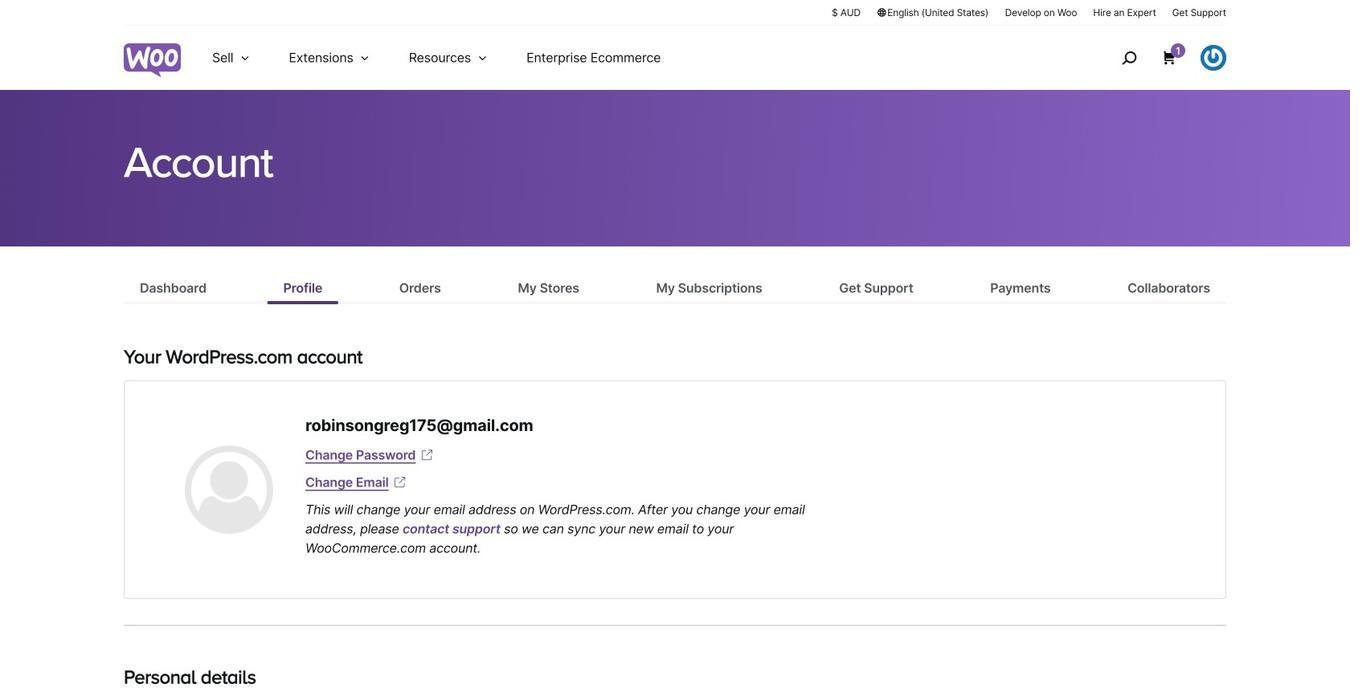 Task type: locate. For each thing, give the bounding box(es) containing it.
service navigation menu element
[[1088, 32, 1227, 84]]

gravatar image image
[[185, 446, 273, 535]]



Task type: describe. For each thing, give the bounding box(es) containing it.
open account menu image
[[1201, 45, 1227, 71]]

search image
[[1116, 45, 1142, 71]]

external link image
[[419, 448, 435, 464]]

external link image
[[392, 475, 408, 491]]



Task type: vqa. For each thing, say whether or not it's contained in the screenshot.
SEARCH "image"
yes



